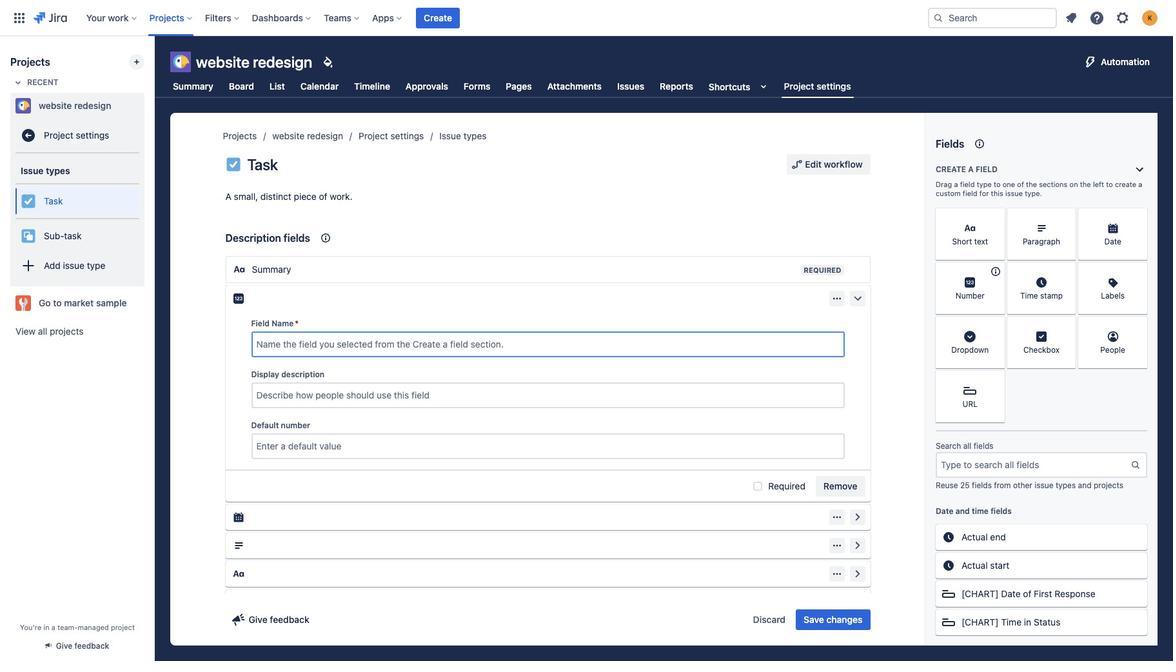 Task type: describe. For each thing, give the bounding box(es) containing it.
filters button
[[201, 7, 244, 28]]

automation image
[[1083, 54, 1098, 70]]

board link
[[226, 75, 257, 98]]

list link
[[267, 75, 288, 98]]

create project image
[[132, 57, 142, 67]]

2 horizontal spatial types
[[1056, 480, 1076, 490]]

shortcuts button
[[706, 75, 774, 98]]

reports
[[660, 81, 693, 92]]

view all projects link
[[10, 320, 144, 343]]

number
[[281, 420, 310, 430]]

more information image for short text
[[988, 210, 1003, 225]]

issue types for issue types link at the left
[[439, 130, 487, 141]]

issues link
[[615, 75, 647, 98]]

issue types for group containing issue types
[[21, 165, 70, 176]]

0 vertical spatial give feedback button
[[225, 609, 317, 630]]

[chart] for [chart] date of first response
[[962, 588, 999, 599]]

more information image for paragraph
[[1059, 210, 1075, 225]]

0 vertical spatial time
[[1020, 291, 1038, 301]]

actual end button
[[936, 524, 1147, 550]]

0 horizontal spatial website redesign link
[[10, 93, 139, 119]]

teams
[[324, 12, 351, 23]]

25
[[960, 480, 970, 490]]

reuse 25 fields from other issue types and projects
[[936, 480, 1123, 490]]

reports link
[[657, 75, 696, 98]]

your work button
[[82, 7, 142, 28]]

timeline link
[[352, 75, 393, 98]]

stamp
[[1040, 291, 1063, 301]]

actual for actual end
[[962, 531, 988, 542]]

close field configuration image
[[850, 291, 865, 306]]

task inside group
[[44, 195, 63, 206]]

one
[[1003, 180, 1015, 188]]

2 vertical spatial field
[[963, 189, 978, 197]]

1 open field configuration image from the top
[[850, 510, 865, 525]]

list
[[270, 81, 285, 92]]

name
[[272, 319, 294, 328]]

0 vertical spatial website redesign
[[196, 53, 312, 71]]

0 vertical spatial task
[[247, 155, 278, 173]]

actual for actual start
[[962, 560, 988, 571]]

a
[[225, 191, 231, 202]]

1 horizontal spatial to
[[994, 180, 1001, 188]]

remove button
[[816, 476, 865, 497]]

project settings inside tab list
[[784, 81, 851, 91]]

field
[[251, 319, 270, 328]]

issue inside drag a field type to one of the sections on the left to create a custom field for this issue type.
[[1005, 189, 1023, 197]]

actual start
[[962, 560, 1010, 571]]

dropdown
[[952, 345, 989, 355]]

appswitcher icon image
[[12, 10, 27, 25]]

0 horizontal spatial project settings link
[[15, 123, 139, 148]]

tab list containing project settings
[[163, 75, 861, 98]]

time
[[972, 506, 989, 516]]

projects for the projects dropdown button
[[149, 12, 184, 23]]

save changes button
[[796, 609, 870, 630]]

1 horizontal spatial settings
[[391, 130, 424, 141]]

Search field
[[928, 7, 1057, 28]]

create for create a field
[[936, 164, 966, 174]]

apps
[[372, 12, 394, 23]]

actual start button
[[936, 553, 1147, 579]]

0 horizontal spatial and
[[956, 506, 970, 516]]

search all fields
[[936, 441, 994, 451]]

market
[[64, 297, 94, 308]]

end
[[990, 531, 1006, 542]]

2 vertical spatial website
[[272, 130, 305, 141]]

0 horizontal spatial projects
[[10, 56, 50, 68]]

1 vertical spatial website redesign
[[39, 100, 111, 111]]

0 vertical spatial redesign
[[253, 53, 312, 71]]

0 vertical spatial required
[[804, 266, 841, 274]]

1 vertical spatial required
[[768, 480, 806, 491]]

0 horizontal spatial project
[[44, 129, 73, 140]]

in inside button
[[1024, 617, 1031, 628]]

add issue type
[[44, 260, 105, 271]]

other
[[936, 646, 958, 655]]

pages link
[[503, 75, 535, 98]]

description
[[281, 370, 324, 379]]

summary inside tab list
[[173, 81, 213, 92]]

this
[[991, 189, 1003, 197]]

description
[[225, 232, 281, 244]]

default number
[[251, 420, 310, 430]]

automation button
[[1078, 52, 1158, 72]]

a left team-
[[51, 623, 55, 631]]

edit
[[805, 159, 822, 170]]

automation
[[1101, 56, 1150, 67]]

2 horizontal spatial to
[[1106, 180, 1113, 188]]

group containing issue types
[[15, 154, 139, 286]]

date and time fields
[[936, 506, 1012, 516]]

actual end
[[962, 531, 1006, 542]]

labels
[[1101, 291, 1125, 301]]

work
[[108, 12, 129, 23]]

field for drag
[[960, 180, 975, 188]]

1 horizontal spatial types
[[464, 130, 487, 141]]

1 vertical spatial give feedback button
[[38, 635, 117, 657]]

Type to search all fields text field
[[937, 453, 1131, 477]]

a small, distinct piece of work.
[[225, 191, 352, 202]]

url
[[963, 400, 978, 409]]

number
[[956, 291, 985, 301]]

type.
[[1025, 189, 1042, 197]]

more information image for time stamp
[[1059, 264, 1075, 279]]

piece
[[294, 191, 316, 202]]

discard button
[[745, 609, 793, 630]]

0 vertical spatial projects
[[50, 326, 84, 337]]

0 horizontal spatial in
[[43, 623, 49, 631]]

time inside the [chart] time in status button
[[1001, 617, 1022, 628]]

of inside drag a field type to one of the sections on the left to create a custom field for this issue type.
[[1017, 180, 1024, 188]]

give feedback for the topmost give feedback button
[[249, 614, 309, 625]]

short
[[952, 237, 972, 247]]

your work
[[86, 12, 129, 23]]

a up custom
[[954, 180, 958, 188]]

group containing discard
[[745, 609, 870, 630]]

more information image for checkbox
[[1059, 318, 1075, 333]]

more information about the context fields image
[[318, 230, 333, 246]]

teams button
[[320, 7, 364, 28]]

drag
[[936, 180, 952, 188]]

custom
[[936, 189, 961, 197]]

banner containing your work
[[0, 0, 1173, 36]]

Default number number field
[[253, 435, 843, 458]]

issue type icon image
[[225, 157, 241, 172]]

sub-
[[44, 230, 64, 241]]

distinct
[[261, 191, 291, 202]]

*
[[295, 319, 299, 328]]

1 horizontal spatial project settings
[[359, 130, 424, 141]]

create
[[1115, 180, 1137, 188]]

save changes
[[804, 614, 863, 625]]

create for create
[[424, 12, 452, 23]]

more information image for date
[[1131, 210, 1146, 225]]

first
[[1034, 588, 1052, 599]]

pages
[[506, 81, 532, 92]]

more information image for number
[[988, 264, 1003, 279]]

0 horizontal spatial project settings
[[44, 129, 109, 140]]

[chart] time in status button
[[936, 609, 1147, 635]]

search image
[[933, 13, 944, 23]]

feedback for bottommost give feedback button
[[75, 641, 109, 651]]

save
[[804, 614, 824, 625]]

notifications image
[[1064, 10, 1079, 25]]

response
[[1055, 588, 1096, 599]]

fields
[[936, 138, 964, 150]]

from
[[994, 480, 1011, 490]]

[chart] date of first response button
[[936, 581, 1147, 607]]



Task type: vqa. For each thing, say whether or not it's contained in the screenshot.
publish support docs
no



Task type: locate. For each thing, give the bounding box(es) containing it.
add to starred image for go to market sample
[[141, 295, 156, 311]]

summary down the description fields
[[252, 264, 291, 275]]

more actions for image for close field configuration "icon"
[[832, 293, 842, 304]]

sidebar navigation image
[[141, 52, 169, 77]]

field up for
[[976, 164, 998, 174]]

types down type to search all fields text field
[[1056, 480, 1076, 490]]

add to starred image down sidebar navigation 'image' on the left top
[[141, 98, 156, 114]]

issue types
[[439, 130, 487, 141], [21, 165, 70, 176]]

attachments
[[547, 81, 602, 92]]

1 vertical spatial feedback
[[75, 641, 109, 651]]

status
[[1034, 617, 1061, 628]]

0 horizontal spatial to
[[53, 297, 62, 308]]

you're
[[20, 623, 41, 631]]

1 horizontal spatial website
[[196, 53, 250, 71]]

in left the status
[[1024, 617, 1031, 628]]

2 horizontal spatial issue
[[1035, 480, 1054, 490]]

type inside add issue type button
[[87, 260, 105, 271]]

issue inside button
[[63, 260, 84, 271]]

project down timeline link
[[359, 130, 388, 141]]

add issue type image
[[21, 258, 36, 273]]

0 vertical spatial date
[[1104, 237, 1122, 247]]

and down type to search all fields text field
[[1078, 480, 1092, 490]]

0 vertical spatial issue
[[1005, 189, 1023, 197]]

0 vertical spatial give feedback
[[249, 614, 309, 625]]

calendar
[[300, 81, 339, 92]]

types
[[464, 130, 487, 141], [46, 165, 70, 176], [1056, 480, 1076, 490]]

project settings
[[784, 81, 851, 91], [44, 129, 109, 140], [359, 130, 424, 141]]

[chart] inside [chart] date of first response button
[[962, 588, 999, 599]]

open field configuration image down open field configuration image
[[850, 566, 865, 582]]

1 horizontal spatial project
[[359, 130, 388, 141]]

1 actual from the top
[[962, 531, 988, 542]]

give
[[249, 614, 267, 625], [56, 641, 72, 651]]

of right one
[[1017, 180, 1024, 188]]

your profile and settings image
[[1142, 10, 1158, 25]]

help image
[[1089, 10, 1105, 25]]

1 horizontal spatial group
[[745, 609, 870, 630]]

1 more actions for image from the top
[[832, 293, 842, 304]]

feedback for the topmost give feedback button
[[270, 614, 309, 625]]

dashboards
[[252, 12, 303, 23]]

1 horizontal spatial and
[[1078, 480, 1092, 490]]

website redesign up board
[[196, 53, 312, 71]]

give for bottommost give feedback button
[[56, 641, 72, 651]]

0 horizontal spatial types
[[46, 165, 70, 176]]

1 horizontal spatial issue types
[[439, 130, 487, 141]]

0 vertical spatial and
[[1078, 480, 1092, 490]]

website up board
[[196, 53, 250, 71]]

redesign
[[253, 53, 312, 71], [74, 100, 111, 111], [307, 130, 343, 141]]

more actions for image left open field configuration image
[[832, 540, 842, 551]]

summary left board
[[173, 81, 213, 92]]

0 vertical spatial issue
[[439, 130, 461, 141]]

Name the field you selected from the Create a field section. field
[[253, 333, 843, 356]]

sub-task link
[[15, 223, 139, 249]]

on
[[1070, 180, 1078, 188]]

the
[[1026, 180, 1037, 188], [1080, 180, 1091, 188]]

0 vertical spatial field
[[976, 164, 998, 174]]

1 vertical spatial give feedback
[[56, 641, 109, 651]]

of left first
[[1023, 588, 1032, 599]]

of inside button
[[1023, 588, 1032, 599]]

projects up "recent"
[[10, 56, 50, 68]]

issue down approvals link
[[439, 130, 461, 141]]

time left stamp
[[1020, 291, 1038, 301]]

Display description field
[[253, 384, 843, 407]]

recent
[[27, 77, 58, 87]]

more information image down stamp
[[1059, 318, 1075, 333]]

more information image
[[1059, 264, 1075, 279], [1059, 318, 1075, 333]]

date
[[1104, 237, 1122, 247], [936, 506, 954, 516], [1001, 588, 1021, 599]]

more information about the fields image
[[972, 136, 988, 152]]

2 vertical spatial website redesign
[[272, 130, 343, 141]]

field
[[976, 164, 998, 174], [960, 180, 975, 188], [963, 189, 978, 197]]

fields right 25
[[972, 480, 992, 490]]

1 vertical spatial redesign
[[74, 100, 111, 111]]

in right the you're
[[43, 623, 49, 631]]

1 vertical spatial summary
[[252, 264, 291, 275]]

a right create
[[1139, 180, 1143, 188]]

actual left start on the right bottom of page
[[962, 560, 988, 571]]

2 horizontal spatial project settings
[[784, 81, 851, 91]]

1 more information image from the top
[[1059, 264, 1075, 279]]

[chart] up other fields
[[962, 617, 999, 628]]

open field configuration image
[[850, 538, 865, 553]]

edit workflow
[[805, 159, 863, 170]]

0 horizontal spatial give feedback
[[56, 641, 109, 651]]

0 vertical spatial summary
[[173, 81, 213, 92]]

projects link
[[223, 128, 257, 144]]

0 horizontal spatial feedback
[[75, 641, 109, 651]]

issue for group containing issue types
[[21, 165, 43, 176]]

2 vertical spatial more actions for image
[[832, 569, 842, 579]]

view all projects
[[15, 326, 84, 337]]

more information image down create
[[1131, 210, 1146, 225]]

1 vertical spatial types
[[46, 165, 70, 176]]

website redesign down "recent"
[[39, 100, 111, 111]]

field left for
[[963, 189, 978, 197]]

issue types down forms link
[[439, 130, 487, 141]]

edit workflow group
[[787, 154, 870, 175]]

2 vertical spatial types
[[1056, 480, 1076, 490]]

settings
[[817, 81, 851, 91], [76, 129, 109, 140], [391, 130, 424, 141]]

give for the topmost give feedback button
[[249, 614, 267, 625]]

collapse recent projects image
[[10, 75, 26, 90]]

issue inside group
[[21, 165, 43, 176]]

all for view
[[38, 326, 47, 337]]

projects right work
[[149, 12, 184, 23]]

more information image down this
[[988, 210, 1003, 225]]

1 vertical spatial of
[[319, 191, 327, 202]]

date up '[chart] time in status'
[[1001, 588, 1021, 599]]

field name *
[[251, 319, 299, 328]]

project right shortcuts dropdown button
[[784, 81, 814, 91]]

[chart] down the actual start
[[962, 588, 999, 599]]

other fields
[[936, 646, 981, 655]]

1 horizontal spatial issue
[[439, 130, 461, 141]]

fields right other
[[960, 646, 981, 655]]

for
[[980, 189, 989, 197]]

1 vertical spatial more information image
[[1059, 318, 1075, 333]]

search
[[936, 441, 961, 451]]

date inside button
[[1001, 588, 1021, 599]]

1 horizontal spatial project settings link
[[359, 128, 424, 144]]

0 vertical spatial more information image
[[1059, 264, 1075, 279]]

date up labels
[[1104, 237, 1122, 247]]

more actions for image
[[832, 512, 842, 522]]

issue right other
[[1035, 480, 1054, 490]]

projects
[[149, 12, 184, 23], [10, 56, 50, 68], [223, 130, 257, 141]]

task
[[247, 155, 278, 173], [44, 195, 63, 206]]

0 vertical spatial type
[[977, 180, 992, 188]]

0 vertical spatial add to starred image
[[141, 98, 156, 114]]

1 vertical spatial all
[[963, 441, 972, 451]]

1 vertical spatial issue types
[[21, 165, 70, 176]]

1 vertical spatial issue
[[21, 165, 43, 176]]

of
[[1017, 180, 1024, 188], [319, 191, 327, 202], [1023, 588, 1032, 599]]

field down create a field
[[960, 180, 975, 188]]

project settings link
[[15, 123, 139, 148], [359, 128, 424, 144]]

1 vertical spatial projects
[[10, 56, 50, 68]]

field for create
[[976, 164, 998, 174]]

task group
[[15, 183, 139, 218]]

0 vertical spatial group
[[15, 154, 139, 286]]

1 vertical spatial and
[[956, 506, 970, 516]]

0 horizontal spatial give feedback button
[[38, 635, 117, 657]]

1 horizontal spatial type
[[977, 180, 992, 188]]

1 horizontal spatial website redesign link
[[272, 128, 343, 144]]

time down the [chart] date of first response
[[1001, 617, 1022, 628]]

[chart] time in status
[[962, 617, 1061, 628]]

task right issue type icon
[[247, 155, 278, 173]]

more actions for image for 1st open field configuration icon from the bottom
[[832, 569, 842, 579]]

0 vertical spatial all
[[38, 326, 47, 337]]

more information image down text
[[988, 264, 1003, 279]]

[chart] for [chart] time in status
[[962, 617, 999, 628]]

1 vertical spatial issue
[[63, 260, 84, 271]]

0 horizontal spatial all
[[38, 326, 47, 337]]

1 vertical spatial website
[[39, 100, 72, 111]]

edit workflow button
[[787, 154, 870, 175]]

display description
[[251, 370, 324, 379]]

website redesign link
[[10, 93, 139, 119], [272, 128, 343, 144]]

0 horizontal spatial type
[[87, 260, 105, 271]]

you're in a team-managed project
[[20, 623, 135, 631]]

0 horizontal spatial summary
[[173, 81, 213, 92]]

fields right search
[[974, 441, 994, 451]]

more information image up dropdown
[[988, 318, 1003, 333]]

website
[[196, 53, 250, 71], [39, 100, 72, 111], [272, 130, 305, 141]]

add to starred image right sample on the left of the page
[[141, 295, 156, 311]]

create button
[[416, 7, 460, 28]]

issue right add
[[63, 260, 84, 271]]

start
[[990, 560, 1010, 571]]

filters
[[205, 12, 231, 23]]

2 open field configuration image from the top
[[850, 566, 865, 582]]

2 horizontal spatial date
[[1104, 237, 1122, 247]]

projects
[[50, 326, 84, 337], [1094, 480, 1123, 490]]

create a field
[[936, 164, 998, 174]]

to right left at the top right of the page
[[1106, 180, 1113, 188]]

open field configuration image
[[850, 510, 865, 525], [850, 566, 865, 582]]

2 more information image from the top
[[1059, 318, 1075, 333]]

project down "recent"
[[44, 129, 73, 140]]

workflow
[[824, 159, 863, 170]]

2 horizontal spatial project
[[784, 81, 814, 91]]

0 vertical spatial website
[[196, 53, 250, 71]]

1 the from the left
[[1026, 180, 1037, 188]]

projects up issue type icon
[[223, 130, 257, 141]]

issue types inside group
[[21, 165, 70, 176]]

1 vertical spatial more actions for image
[[832, 540, 842, 551]]

1 horizontal spatial task
[[247, 155, 278, 173]]

website right the projects link
[[272, 130, 305, 141]]

issue up task group
[[21, 165, 43, 176]]

group
[[15, 154, 139, 286], [745, 609, 870, 630]]

website redesign
[[196, 53, 312, 71], [39, 100, 111, 111], [272, 130, 343, 141]]

settings image
[[1115, 10, 1131, 25]]

1 vertical spatial time
[[1001, 617, 1022, 628]]

changes
[[827, 614, 863, 625]]

fields right time
[[991, 506, 1012, 516]]

short text
[[952, 237, 988, 247]]

2 horizontal spatial settings
[[817, 81, 851, 91]]

0 vertical spatial issue types
[[439, 130, 487, 141]]

task link
[[15, 188, 139, 214]]

set project background image
[[320, 54, 336, 70]]

people
[[1101, 345, 1125, 355]]

1 horizontal spatial the
[[1080, 180, 1091, 188]]

description fields element
[[220, 220, 876, 620]]

actual left the end
[[962, 531, 988, 542]]

1 vertical spatial task
[[44, 195, 63, 206]]

0 horizontal spatial website
[[39, 100, 72, 111]]

to
[[994, 180, 1001, 188], [1106, 180, 1113, 188], [53, 297, 62, 308]]

0 vertical spatial open field configuration image
[[850, 510, 865, 525]]

1 vertical spatial [chart]
[[962, 617, 999, 628]]

type up for
[[977, 180, 992, 188]]

project settings link down "recent"
[[15, 123, 139, 148]]

settings inside tab list
[[817, 81, 851, 91]]

issue for issue types link at the left
[[439, 130, 461, 141]]

2 horizontal spatial website
[[272, 130, 305, 141]]

1 horizontal spatial projects
[[1094, 480, 1123, 490]]

more information image down on
[[1059, 210, 1075, 225]]

1 vertical spatial actual
[[962, 560, 988, 571]]

more actions for image left close field configuration "icon"
[[832, 293, 842, 304]]

apps button
[[368, 7, 407, 28]]

website redesign link down calendar link
[[272, 128, 343, 144]]

1 vertical spatial field
[[960, 180, 975, 188]]

task
[[64, 230, 82, 241]]

1 horizontal spatial all
[[963, 441, 972, 451]]

1 horizontal spatial give
[[249, 614, 267, 625]]

add issue type button
[[15, 253, 139, 279]]

drag a field type to one of the sections on the left to create a custom field for this issue type.
[[936, 180, 1143, 197]]

more actions for image for open field configuration image
[[832, 540, 842, 551]]

actual inside button
[[962, 560, 988, 571]]

2 vertical spatial issue
[[1035, 480, 1054, 490]]

add to starred image for website redesign
[[141, 98, 156, 114]]

2 vertical spatial of
[[1023, 588, 1032, 599]]

date for date
[[1104, 237, 1122, 247]]

website redesign link down "recent"
[[10, 93, 139, 119]]

0 horizontal spatial issue types
[[21, 165, 70, 176]]

jira image
[[34, 10, 67, 25], [34, 10, 67, 25]]

2 horizontal spatial projects
[[223, 130, 257, 141]]

a down more information about the fields 'icon'
[[968, 164, 974, 174]]

0 horizontal spatial settings
[[76, 129, 109, 140]]

of right "piece"
[[319, 191, 327, 202]]

create inside create button
[[424, 12, 452, 23]]

0 vertical spatial types
[[464, 130, 487, 141]]

reuse
[[936, 480, 958, 490]]

projects button
[[145, 7, 197, 28]]

team-
[[57, 623, 78, 631]]

0 vertical spatial feedback
[[270, 614, 309, 625]]

1 horizontal spatial feedback
[[270, 614, 309, 625]]

project settings link down timeline link
[[359, 128, 424, 144]]

view
[[15, 326, 36, 337]]

0 horizontal spatial issue
[[63, 260, 84, 271]]

summary link
[[170, 75, 216, 98]]

all for search
[[963, 441, 972, 451]]

projects for the projects link
[[223, 130, 257, 141]]

2 add to starred image from the top
[[141, 295, 156, 311]]

issue types up task group
[[21, 165, 70, 176]]

go to market sample
[[39, 297, 127, 308]]

1 [chart] from the top
[[962, 588, 999, 599]]

fields left more information about the context fields icon
[[284, 232, 310, 244]]

actual inside button
[[962, 531, 988, 542]]

issue down one
[[1005, 189, 1023, 197]]

work.
[[330, 191, 352, 202]]

more actions for image
[[832, 293, 842, 304], [832, 540, 842, 551], [832, 569, 842, 579]]

add
[[44, 260, 60, 271]]

to right go
[[53, 297, 62, 308]]

type down sub-task "link" at the left top of the page
[[87, 260, 105, 271]]

to up this
[[994, 180, 1001, 188]]

0 vertical spatial of
[[1017, 180, 1024, 188]]

all right 'view'
[[38, 326, 47, 337]]

0 horizontal spatial group
[[15, 154, 139, 286]]

website redesign down calendar link
[[272, 130, 343, 141]]

all
[[38, 326, 47, 337], [963, 441, 972, 451]]

types up task group
[[46, 165, 70, 176]]

website down "recent"
[[39, 100, 72, 111]]

3 more actions for image from the top
[[832, 569, 842, 579]]

types down forms link
[[464, 130, 487, 141]]

create right the apps popup button
[[424, 12, 452, 23]]

0 vertical spatial [chart]
[[962, 588, 999, 599]]

0 horizontal spatial projects
[[50, 326, 84, 337]]

more information image for dropdown
[[988, 318, 1003, 333]]

the up type.
[[1026, 180, 1037, 188]]

all right search
[[963, 441, 972, 451]]

issue
[[1005, 189, 1023, 197], [63, 260, 84, 271], [1035, 480, 1054, 490]]

approvals link
[[403, 75, 451, 98]]

banner
[[0, 0, 1173, 36]]

2 vertical spatial redesign
[[307, 130, 343, 141]]

1 vertical spatial open field configuration image
[[850, 566, 865, 582]]

1 vertical spatial create
[[936, 164, 966, 174]]

0 horizontal spatial task
[[44, 195, 63, 206]]

text
[[974, 237, 988, 247]]

and left time
[[956, 506, 970, 516]]

more actions for image up save changes
[[832, 569, 842, 579]]

time
[[1020, 291, 1038, 301], [1001, 617, 1022, 628]]

add to starred image
[[141, 98, 156, 114], [141, 295, 156, 311]]

[chart] date of first response
[[962, 588, 1096, 599]]

approvals
[[406, 81, 448, 92]]

1 vertical spatial group
[[745, 609, 870, 630]]

sample
[[96, 297, 127, 308]]

primary element
[[8, 0, 918, 36]]

1 horizontal spatial create
[[936, 164, 966, 174]]

2 the from the left
[[1080, 180, 1091, 188]]

your
[[86, 12, 106, 23]]

type inside drag a field type to one of the sections on the left to create a custom field for this issue type.
[[977, 180, 992, 188]]

1 add to starred image from the top
[[141, 98, 156, 114]]

2 more actions for image from the top
[[832, 540, 842, 551]]

fields
[[284, 232, 310, 244], [974, 441, 994, 451], [972, 480, 992, 490], [991, 506, 1012, 516], [960, 646, 981, 655]]

sub-task
[[44, 230, 82, 241]]

managed
[[78, 623, 109, 631]]

checkbox
[[1023, 345, 1060, 355]]

2 actual from the top
[[962, 560, 988, 571]]

go
[[39, 297, 51, 308]]

create
[[424, 12, 452, 23], [936, 164, 966, 174]]

1 horizontal spatial summary
[[252, 264, 291, 275]]

tab list
[[163, 75, 861, 98]]

create up drag
[[936, 164, 966, 174]]

0 vertical spatial create
[[424, 12, 452, 23]]

paragraph
[[1023, 237, 1060, 247]]

2 [chart] from the top
[[962, 617, 999, 628]]

summary inside description fields element
[[252, 264, 291, 275]]

2 vertical spatial projects
[[223, 130, 257, 141]]

give feedback for bottommost give feedback button
[[56, 641, 109, 651]]

open field configuration image right more actions for image
[[850, 510, 865, 525]]

more information image
[[988, 210, 1003, 225], [1059, 210, 1075, 225], [1131, 210, 1146, 225], [988, 264, 1003, 279], [988, 318, 1003, 333]]

date down reuse at bottom
[[936, 506, 954, 516]]

task up sub-
[[44, 195, 63, 206]]

projects inside dropdown button
[[149, 12, 184, 23]]

date for date and time fields
[[936, 506, 954, 516]]

[chart] inside the [chart] time in status button
[[962, 617, 999, 628]]

0 vertical spatial give
[[249, 614, 267, 625]]

default
[[251, 420, 279, 430]]

dashboards button
[[248, 7, 316, 28]]

more information image up stamp
[[1059, 264, 1075, 279]]

the right on
[[1080, 180, 1091, 188]]



